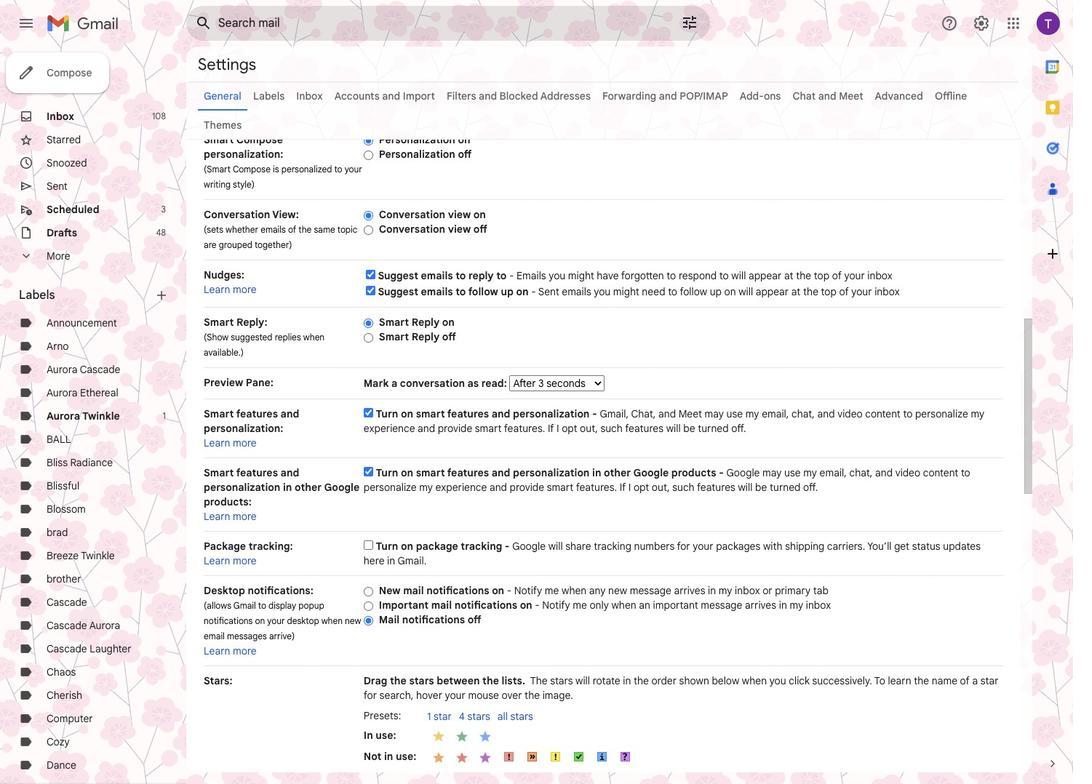 Task type: locate. For each thing, give the bounding box(es) containing it.
when inside the stars will rotate in the order shown below when you click successively. to learn the name of a star for search, hover your mouse over the image.
[[742, 675, 767, 688]]

cascade aurora link
[[47, 619, 120, 633]]

5 learn more link from the top
[[204, 645, 257, 658]]

drag the stars between the lists.
[[364, 675, 526, 688]]

5 learn from the top
[[204, 645, 230, 658]]

mail
[[379, 614, 400, 627]]

2 learn more link from the top
[[204, 437, 257, 450]]

reply down smart reply on
[[412, 330, 440, 344]]

on inside desktop notifications: (allows gmail to display popup notifications on your desktop when new email messages arrive) learn more
[[255, 616, 265, 627]]

0 horizontal spatial email,
[[762, 408, 789, 421]]

1 turn from the top
[[376, 408, 399, 421]]

of inside conversation view: (sets whether emails of the same topic are grouped together)
[[288, 224, 296, 235]]

red star image
[[455, 751, 470, 765]]

smart right smart reply off radio
[[379, 330, 409, 344]]

0 horizontal spatial up
[[501, 285, 514, 298]]

preview
[[204, 376, 243, 389]]

1 vertical spatial opt
[[634, 481, 650, 494]]

0 vertical spatial such
[[601, 422, 623, 435]]

in down gmail,
[[593, 467, 602, 480]]

1 horizontal spatial star
[[981, 675, 999, 688]]

cascade for cascade link
[[47, 596, 87, 609]]

1 horizontal spatial inbox
[[296, 90, 323, 103]]

0 horizontal spatial content
[[866, 408, 901, 421]]

when inside desktop notifications: (allows gmail to display popup notifications on your desktop when new email messages arrive) learn more
[[322, 616, 343, 627]]

1 horizontal spatial be
[[756, 481, 768, 494]]

personalization: down preview pane:
[[204, 422, 284, 435]]

smart right smart reply on radio
[[379, 316, 409, 329]]

1 vertical spatial me
[[573, 599, 587, 612]]

off down the personalization on
[[458, 148, 472, 161]]

1 vertical spatial email,
[[820, 467, 847, 480]]

topic
[[338, 224, 358, 235]]

suggest emails to follow up on - sent emails you might need to follow up on will appear at the top of your inbox
[[378, 285, 900, 298]]

to
[[875, 675, 886, 688]]

add-ons
[[740, 90, 781, 103]]

personalization up personalization off
[[379, 133, 456, 146]]

0 horizontal spatial provide
[[438, 422, 473, 435]]

me left the only
[[573, 599, 587, 612]]

brad link
[[47, 526, 68, 539]]

0 vertical spatial personalization
[[379, 133, 456, 146]]

gmail image
[[47, 9, 126, 38]]

cascade down brother link
[[47, 596, 87, 609]]

off. inside the gmail, chat, and meet may use my email, chat, and video content to personalize my experience and provide smart features. if i opt out, such features will be turned off.
[[732, 422, 747, 435]]

more inside the nudges: learn more
[[233, 283, 257, 296]]

1 horizontal spatial use
[[785, 467, 801, 480]]

learn inside the nudges: learn more
[[204, 283, 230, 296]]

1 vertical spatial off.
[[804, 481, 818, 494]]

1 vertical spatial reply
[[412, 330, 440, 344]]

conversation up conversation view off
[[379, 208, 446, 221]]

for inside the stars will rotate in the order shown below when you click successively. to learn the name of a star for search, hover your mouse over the image.
[[364, 689, 377, 702]]

learn more link for package tracking:
[[204, 555, 257, 568]]

stars up image.
[[550, 675, 573, 688]]

provide down turn on smart features and personalization in other google products -
[[510, 481, 545, 494]]

mail up "important"
[[403, 585, 424, 598]]

opt up the numbers
[[634, 481, 650, 494]]

0 vertical spatial for
[[677, 540, 691, 553]]

smart for smart features and personalization: learn more
[[204, 408, 234, 421]]

conversation inside conversation view: (sets whether emails of the same topic are grouped together)
[[204, 208, 270, 221]]

3 more from the top
[[233, 510, 257, 523]]

0 vertical spatial might
[[568, 269, 595, 282]]

tracking
[[461, 540, 502, 553], [594, 540, 632, 553]]

your
[[345, 164, 362, 175], [845, 269, 865, 282], [852, 285, 873, 298], [693, 540, 714, 553], [267, 616, 285, 627], [445, 689, 466, 702]]

1 vertical spatial message
[[701, 599, 743, 612]]

smart down themes link
[[204, 133, 234, 146]]

0 vertical spatial reply
[[412, 316, 440, 329]]

meet right chat at the top of page
[[839, 90, 864, 103]]

1 vertical spatial star
[[434, 710, 452, 724]]

other
[[604, 467, 631, 480], [295, 481, 322, 494]]

1 horizontal spatial opt
[[634, 481, 650, 494]]

for down drag
[[364, 689, 377, 702]]

may inside "google may use my email, chat, and video content to personalize my experience and provide smart features. if i opt out, such features will be turned off."
[[763, 467, 782, 480]]

you right emails
[[549, 269, 566, 282]]

advanced link
[[875, 90, 924, 103]]

might left have
[[568, 269, 595, 282]]

3 learn from the top
[[204, 510, 230, 523]]

sent down the snoozed link
[[47, 180, 68, 193]]

email, inside "google may use my email, chat, and video content to personalize my experience and provide smart features. if i opt out, such features will be turned off."
[[820, 467, 847, 480]]

0 horizontal spatial you
[[549, 269, 566, 282]]

0 horizontal spatial sent
[[47, 180, 68, 193]]

1 horizontal spatial provide
[[510, 481, 545, 494]]

smart inside smart features and personalization in other google products: learn more
[[204, 467, 234, 480]]

might down suggest emails to reply to - emails you might have forgotten to respond to will appear at the top of your inbox
[[614, 285, 640, 298]]

suggest
[[378, 269, 419, 282], [378, 285, 419, 298]]

in
[[364, 729, 373, 742]]

features down turn on smart features and personalization -
[[448, 467, 489, 480]]

chat and meet link
[[793, 90, 864, 103]]

smart reply: (show suggested replies when available.)
[[204, 316, 325, 358]]

tracking right share
[[594, 540, 632, 553]]

such inside the gmail, chat, and meet may use my email, chat, and video content to personalize my experience and provide smart features. if i opt out, such features will be turned off.
[[601, 422, 623, 435]]

emails left reply
[[421, 269, 453, 282]]

1 vertical spatial personalize
[[364, 481, 417, 494]]

more inside smart features and personalization in other google products: learn more
[[233, 510, 257, 523]]

0 vertical spatial use:
[[376, 729, 396, 742]]

1 suggest from the top
[[378, 269, 419, 282]]

turned
[[698, 422, 729, 435], [770, 481, 801, 494]]

inbox
[[296, 90, 323, 103], [47, 110, 74, 123]]

smart up "(show"
[[204, 316, 234, 329]]

1 tracking from the left
[[461, 540, 502, 553]]

0 horizontal spatial i
[[557, 422, 560, 435]]

features inside smart features and personalization: learn more
[[236, 408, 278, 421]]

cascade for cascade laughter
[[47, 643, 87, 656]]

use:
[[376, 729, 396, 742], [396, 750, 417, 763]]

the
[[299, 224, 312, 235], [797, 269, 812, 282], [804, 285, 819, 298], [390, 675, 407, 688], [483, 675, 499, 688], [634, 675, 649, 688], [914, 675, 930, 688], [525, 689, 540, 702]]

more down the messages
[[233, 645, 257, 658]]

labels down more
[[19, 288, 55, 303]]

notify for notify me only when an important message arrives in my inbox
[[543, 599, 571, 612]]

1 vertical spatial mail
[[431, 599, 452, 612]]

1 inside labels navigation
[[163, 411, 166, 421]]

1 vertical spatial personalization
[[513, 467, 590, 480]]

0 vertical spatial off.
[[732, 422, 747, 435]]

for inside google will share tracking numbers for your packages with shipping carriers. you'll get status updates here in gmail.
[[677, 540, 691, 553]]

view for off
[[448, 223, 471, 236]]

tab
[[814, 585, 829, 598]]

learn more link
[[204, 283, 257, 296], [204, 437, 257, 450], [204, 510, 257, 523], [204, 555, 257, 568], [204, 645, 257, 658]]

more down the nudges:
[[233, 283, 257, 296]]

0 horizontal spatial meet
[[679, 408, 702, 421]]

1 learn from the top
[[204, 283, 230, 296]]

personalization for in
[[513, 467, 590, 480]]

0 vertical spatial meet
[[839, 90, 864, 103]]

1 horizontal spatial meet
[[839, 90, 864, 103]]

0 vertical spatial inbox link
[[296, 90, 323, 103]]

in up tracking:
[[283, 481, 292, 494]]

smart
[[204, 133, 234, 146], [204, 316, 234, 329], [379, 316, 409, 329], [379, 330, 409, 344], [204, 408, 234, 421], [204, 467, 234, 480]]

smart reply on
[[379, 316, 455, 329]]

2 personalization: from the top
[[204, 422, 284, 435]]

smart down preview
[[204, 408, 234, 421]]

use: left "orange star" icon
[[396, 750, 417, 763]]

notify left the only
[[543, 599, 571, 612]]

1 horizontal spatial video
[[896, 467, 921, 480]]

themes
[[204, 119, 242, 132]]

an
[[639, 599, 651, 612]]

dance link
[[47, 759, 76, 772]]

1 vertical spatial labels
[[19, 288, 55, 303]]

mail for new
[[403, 585, 424, 598]]

1 vertical spatial personalization
[[379, 148, 456, 161]]

0 horizontal spatial turned
[[698, 422, 729, 435]]

add-ons link
[[740, 90, 781, 103]]

2 suggest from the top
[[378, 285, 419, 298]]

2 tracking from the left
[[594, 540, 632, 553]]

chat
[[793, 90, 816, 103]]

1 horizontal spatial arrives
[[745, 599, 777, 612]]

cascade
[[80, 363, 120, 376], [47, 596, 87, 609], [47, 619, 87, 633], [47, 643, 87, 656]]

1 vertical spatial be
[[756, 481, 768, 494]]

experience up turn on package tracking -
[[436, 481, 487, 494]]

0 vertical spatial if
[[548, 422, 554, 435]]

when right below
[[742, 675, 767, 688]]

package
[[416, 540, 458, 553]]

ons
[[764, 90, 781, 103]]

1 vertical spatial out,
[[652, 481, 670, 494]]

1 horizontal spatial other
[[604, 467, 631, 480]]

turned inside the gmail, chat, and meet may use my email, chat, and video content to personalize my experience and provide smart features. if i opt out, such features will be turned off.
[[698, 422, 729, 435]]

None search field
[[186, 6, 710, 41]]

follow down respond
[[680, 285, 708, 298]]

only
[[590, 599, 609, 612]]

1 vertical spatial may
[[763, 467, 782, 480]]

0 vertical spatial 1
[[163, 411, 166, 421]]

email, inside the gmail, chat, and meet may use my email, chat, and video content to personalize my experience and provide smart features. if i opt out, such features will be turned off.
[[762, 408, 789, 421]]

the inside conversation view: (sets whether emails of the same topic are grouped together)
[[299, 224, 312, 235]]

suggest for suggest emails to follow up on - sent emails you might need to follow up on will appear at the top of your inbox
[[378, 285, 419, 298]]

emails up smart reply on
[[421, 285, 453, 298]]

0 vertical spatial message
[[630, 585, 672, 598]]

1 horizontal spatial turned
[[770, 481, 801, 494]]

view down conversation view on
[[448, 223, 471, 236]]

0 horizontal spatial mail
[[403, 585, 424, 598]]

0 vertical spatial i
[[557, 422, 560, 435]]

reply
[[469, 269, 494, 282]]

cozy link
[[47, 736, 70, 749]]

sent down emails
[[539, 285, 560, 298]]

features down chat,
[[625, 422, 664, 435]]

0 vertical spatial me
[[545, 585, 559, 598]]

compose up is
[[236, 133, 283, 146]]

to inside desktop notifications: (allows gmail to display popup notifications on your desktop when new email messages arrive) learn more
[[258, 601, 266, 611]]

settings image
[[973, 15, 991, 32]]

brother
[[47, 573, 81, 586]]

new left mail notifications off radio
[[345, 616, 361, 627]]

conversation for conversation view on
[[379, 208, 446, 221]]

5 more from the top
[[233, 645, 257, 658]]

notify for notify me when any new message arrives in my inbox or primary tab
[[515, 585, 543, 598]]

smart up products:
[[204, 467, 234, 480]]

emails inside conversation view: (sets whether emails of the same topic are grouped together)
[[261, 224, 286, 235]]

1 horizontal spatial experience
[[436, 481, 487, 494]]

Smart Reply on radio
[[364, 318, 373, 329]]

2 learn from the top
[[204, 437, 230, 450]]

computer
[[47, 713, 93, 726]]

4 stars link
[[459, 710, 498, 725]]

conversation view on
[[379, 208, 486, 221]]

you left click
[[770, 675, 787, 688]]

learn inside smart features and personalization in other google products: learn more
[[204, 510, 230, 523]]

turned inside "google may use my email, chat, and video content to personalize my experience and provide smart features. if i opt out, such features will be turned off."
[[770, 481, 801, 494]]

conversation view: (sets whether emails of the same topic are grouped together)
[[204, 208, 358, 250]]

labels right general
[[253, 90, 285, 103]]

stars right the 4
[[468, 710, 490, 724]]

2 vertical spatial personalization
[[204, 481, 281, 494]]

labels inside navigation
[[19, 288, 55, 303]]

mark a conversation as read:
[[364, 377, 510, 390]]

3 turn from the top
[[376, 540, 399, 553]]

off for view
[[474, 223, 488, 236]]

more down products:
[[233, 510, 257, 523]]

such down products
[[673, 481, 695, 494]]

me
[[545, 585, 559, 598], [573, 599, 587, 612]]

1 vertical spatial for
[[364, 689, 377, 702]]

be
[[684, 422, 696, 435], [756, 481, 768, 494]]

arno link
[[47, 340, 69, 353]]

off for notifications
[[468, 614, 482, 627]]

view for on
[[448, 208, 471, 221]]

compose button
[[6, 52, 110, 93]]

available.)
[[204, 347, 244, 358]]

use: right in
[[376, 729, 396, 742]]

experience down mark
[[364, 422, 415, 435]]

off.
[[732, 422, 747, 435], [804, 481, 818, 494]]

turn for turn on smart features and personalization -
[[376, 408, 399, 421]]

smart inside smart compose personalization: (smart compose is personalized to your writing style)
[[204, 133, 234, 146]]

off
[[458, 148, 472, 161], [474, 223, 488, 236], [442, 330, 456, 344], [468, 614, 482, 627]]

inbox right labels link
[[296, 90, 323, 103]]

notify left any on the right of page
[[515, 585, 543, 598]]

smart for smart reply off
[[379, 330, 409, 344]]

0 horizontal spatial a
[[392, 377, 398, 390]]

0 vertical spatial out,
[[580, 422, 598, 435]]

compose up style)
[[233, 164, 271, 175]]

themes link
[[204, 119, 242, 132]]

cozy
[[47, 736, 70, 749]]

gmail
[[234, 601, 256, 611]]

2 follow from the left
[[680, 285, 708, 298]]

4 learn more link from the top
[[204, 555, 257, 568]]

personalization for personalization off
[[379, 148, 456, 161]]

0 horizontal spatial inbox link
[[47, 110, 74, 123]]

New mail notifications on radio
[[364, 587, 373, 598]]

inbox inside labels navigation
[[47, 110, 74, 123]]

will inside "google may use my email, chat, and video content to personalize my experience and provide smart features. if i opt out, such features will be turned off."
[[739, 481, 753, 494]]

in right here
[[387, 555, 395, 568]]

learn inside smart features and personalization: learn more
[[204, 437, 230, 450]]

notifications inside desktop notifications: (allows gmail to display popup notifications on your desktop when new email messages arrive) learn more
[[204, 616, 253, 627]]

message up an
[[630, 585, 672, 598]]

opt up turn on smart features and personalization in other google products -
[[562, 422, 578, 435]]

0 vertical spatial inbox
[[296, 90, 323, 103]]

0 vertical spatial suggest
[[378, 269, 419, 282]]

smart inside smart features and personalization: learn more
[[204, 408, 234, 421]]

1 vertical spatial might
[[614, 285, 640, 298]]

when right replies
[[303, 332, 325, 343]]

a right "name" at the right bottom of page
[[973, 675, 978, 688]]

1 vertical spatial new
[[345, 616, 361, 627]]

arno
[[47, 340, 69, 353]]

such inside "google may use my email, chat, and video content to personalize my experience and provide smart features. if i opt out, such features will be turned off."
[[673, 481, 695, 494]]

as
[[468, 377, 479, 390]]

None checkbox
[[366, 286, 375, 296], [364, 408, 373, 418], [364, 541, 373, 550], [366, 286, 375, 296], [364, 408, 373, 418], [364, 541, 373, 550]]

for right the numbers
[[677, 540, 691, 553]]

features down pane: in the top left of the page
[[236, 408, 278, 421]]

such
[[601, 422, 623, 435], [673, 481, 695, 494]]

1 horizontal spatial if
[[620, 481, 626, 494]]

features. down turn on smart features and personalization -
[[504, 422, 546, 435]]

2 vertical spatial turn
[[376, 540, 399, 553]]

more down the package
[[233, 555, 257, 568]]

cascade aurora
[[47, 619, 120, 633]]

1 vertical spatial inbox
[[47, 110, 74, 123]]

drag
[[364, 675, 388, 688]]

yellow bang image
[[548, 751, 563, 765]]

1 view from the top
[[448, 208, 471, 221]]

you down have
[[594, 285, 611, 298]]

0 vertical spatial email,
[[762, 408, 789, 421]]

reply up smart reply off
[[412, 316, 440, 329]]

breeze
[[47, 550, 79, 563]]

such down gmail,
[[601, 422, 623, 435]]

turn for turn on package tracking -
[[376, 540, 399, 553]]

message right important
[[701, 599, 743, 612]]

2 personalization from the top
[[379, 148, 456, 161]]

2 reply from the top
[[412, 330, 440, 344]]

0 vertical spatial personalization:
[[204, 148, 284, 161]]

experience inside "google may use my email, chat, and video content to personalize my experience and provide smart features. if i opt out, such features will be turned off."
[[436, 481, 487, 494]]

features. down turn on smart features and personalization in other google products -
[[576, 481, 617, 494]]

aurora down the arno
[[47, 363, 77, 376]]

2 vertical spatial you
[[770, 675, 787, 688]]

learn
[[889, 675, 912, 688]]

for
[[677, 540, 691, 553], [364, 689, 377, 702]]

1 horizontal spatial email,
[[820, 467, 847, 480]]

pop/imap
[[680, 90, 729, 103]]

4 learn from the top
[[204, 555, 230, 568]]

tracking:
[[249, 540, 293, 553]]

0 horizontal spatial may
[[705, 408, 724, 421]]

learn more link down the package
[[204, 555, 257, 568]]

0 horizontal spatial follow
[[469, 285, 499, 298]]

learn more link for smart features and personalization in other google products:
[[204, 510, 257, 523]]

2 view from the top
[[448, 223, 471, 236]]

when down popup
[[322, 616, 343, 627]]

provide inside "google may use my email, chat, and video content to personalize my experience and provide smart features. if i opt out, such features will be turned off."
[[510, 481, 545, 494]]

1 vertical spatial 1
[[428, 710, 431, 724]]

personalization down the personalization on
[[379, 148, 456, 161]]

0 horizontal spatial off.
[[732, 422, 747, 435]]

1 personalization from the top
[[379, 133, 456, 146]]

1 more from the top
[[233, 283, 257, 296]]

compose down the gmail image
[[47, 66, 92, 79]]

off up between
[[468, 614, 482, 627]]

1 vertical spatial suggest
[[378, 285, 419, 298]]

support image
[[941, 15, 959, 32]]

1 vertical spatial other
[[295, 481, 322, 494]]

1 vertical spatial use
[[785, 467, 801, 480]]

0 vertical spatial appear
[[749, 269, 782, 282]]

forwarding
[[603, 90, 657, 103]]

twinkle right breeze in the bottom left of the page
[[81, 550, 115, 563]]

None checkbox
[[366, 270, 375, 280], [364, 467, 373, 477], [366, 270, 375, 280], [364, 467, 373, 477]]

3 learn more link from the top
[[204, 510, 257, 523]]

108
[[152, 111, 166, 122]]

smart for smart features and personalization in other google products: learn more
[[204, 467, 234, 480]]

view:
[[272, 208, 299, 221]]

smart for smart compose personalization: (smart compose is personalized to your writing style)
[[204, 133, 234, 146]]

1 horizontal spatial up
[[710, 285, 722, 298]]

to inside "google may use my email, chat, and video content to personalize my experience and provide smart features. if i opt out, such features will be turned off."
[[962, 467, 971, 480]]

aurora up aurora twinkle
[[47, 387, 77, 400]]

to inside smart compose personalization: (smart compose is personalized to your writing style)
[[334, 164, 343, 175]]

same
[[314, 224, 335, 235]]

0 horizontal spatial opt
[[562, 422, 578, 435]]

a right mark
[[392, 377, 398, 390]]

package
[[204, 540, 246, 553]]

have
[[597, 269, 619, 282]]

arrives up important
[[674, 585, 706, 598]]

might
[[568, 269, 595, 282], [614, 285, 640, 298]]

aurora up ball in the bottom of the page
[[47, 410, 80, 423]]

will
[[732, 269, 746, 282], [739, 285, 754, 298], [667, 422, 681, 435], [739, 481, 753, 494], [549, 540, 563, 553], [576, 675, 590, 688]]

0 vertical spatial a
[[392, 377, 398, 390]]

experience
[[364, 422, 415, 435], [436, 481, 487, 494]]

1 learn more link from the top
[[204, 283, 257, 296]]

learn more link down products:
[[204, 510, 257, 523]]

video inside the gmail, chat, and meet may use my email, chat, and video content to personalize my experience and provide smart features. if i opt out, such features will be turned off.
[[838, 408, 863, 421]]

turn on smart features and personalization in other google products -
[[376, 467, 727, 480]]

here
[[364, 555, 385, 568]]

follow
[[469, 285, 499, 298], [680, 285, 708, 298]]

smart inside "google may use my email, chat, and video content to personalize my experience and provide smart features. if i opt out, such features will be turned off."
[[547, 481, 574, 494]]

star right "name" at the right bottom of page
[[981, 675, 999, 688]]

0 vertical spatial provide
[[438, 422, 473, 435]]

me left any on the right of page
[[545, 585, 559, 598]]

1 horizontal spatial i
[[629, 481, 631, 494]]

reply:
[[237, 316, 268, 329]]

4 more from the top
[[233, 555, 257, 568]]

learn inside desktop notifications: (allows gmail to display popup notifications on your desktop when new email messages arrive) learn more
[[204, 645, 230, 658]]

notifications:
[[248, 585, 314, 598]]

tab list
[[1033, 47, 1074, 732]]

0 vertical spatial personalization
[[513, 408, 590, 421]]

1 vertical spatial chat,
[[850, 467, 873, 480]]

green check image
[[572, 751, 586, 765]]

drafts
[[47, 226, 77, 239]]

1 horizontal spatial features.
[[576, 481, 617, 494]]

learn down products:
[[204, 510, 230, 523]]

numbers
[[634, 540, 675, 553]]

labels for labels heading on the top left
[[19, 288, 55, 303]]

1 personalization: from the top
[[204, 148, 284, 161]]

turn for turn on smart features and personalization in other google products -
[[376, 467, 399, 480]]

rotate
[[593, 675, 621, 688]]

stars:
[[204, 675, 233, 688]]

personalization for -
[[513, 408, 590, 421]]

reply
[[412, 316, 440, 329], [412, 330, 440, 344]]

turned up with
[[770, 481, 801, 494]]

1 horizontal spatial mail
[[431, 599, 452, 612]]

1 reply from the top
[[412, 316, 440, 329]]

2 turn from the top
[[376, 467, 399, 480]]

2 more from the top
[[233, 437, 257, 450]]

your inside desktop notifications: (allows gmail to display popup notifications on your desktop when new email messages arrive) learn more
[[267, 616, 285, 627]]

smart for smart reply: (show suggested replies when available.)
[[204, 316, 234, 329]]

sent inside labels navigation
[[47, 180, 68, 193]]

learn more link down email
[[204, 645, 257, 658]]

0 horizontal spatial such
[[601, 422, 623, 435]]

1 horizontal spatial might
[[614, 285, 640, 298]]

learn down the nudges:
[[204, 283, 230, 296]]

stars up hover
[[409, 675, 434, 688]]

provide down turn on smart features and personalization -
[[438, 422, 473, 435]]

cascade up chaos link
[[47, 643, 87, 656]]

the stars will rotate in the order shown below when you click successively. to learn the name of a star for search, hover your mouse over the image.
[[364, 675, 999, 702]]

meet right chat,
[[679, 408, 702, 421]]

main menu image
[[17, 15, 35, 32]]

0 horizontal spatial other
[[295, 481, 322, 494]]

personalize inside "google may use my email, chat, and video content to personalize my experience and provide smart features. if i opt out, such features will be turned off."
[[364, 481, 417, 494]]

addresses
[[541, 90, 591, 103]]

0 vertical spatial mail
[[403, 585, 424, 598]]

1 horizontal spatial chat,
[[850, 467, 873, 480]]

features up products:
[[236, 467, 278, 480]]

learn up products:
[[204, 437, 230, 450]]

0 horizontal spatial be
[[684, 422, 696, 435]]

0 vertical spatial experience
[[364, 422, 415, 435]]

0 vertical spatial star
[[981, 675, 999, 688]]

out, up the numbers
[[652, 481, 670, 494]]

smart inside smart reply: (show suggested replies when available.)
[[204, 316, 234, 329]]

with
[[764, 540, 783, 553]]

inbox link up starred
[[47, 110, 74, 123]]

provide inside the gmail, chat, and meet may use my email, chat, and video content to personalize my experience and provide smart features. if i opt out, such features will be turned off.
[[438, 422, 473, 435]]

tracking inside google will share tracking numbers for your packages with shipping carriers. you'll get status updates here in gmail.
[[594, 540, 632, 553]]

new inside desktop notifications: (allows gmail to display popup notifications on your desktop when new email messages arrive) learn more
[[345, 616, 361, 627]]

of inside the stars will rotate in the order shown below when you click successively. to learn the name of a star for search, hover your mouse over the image.
[[961, 675, 970, 688]]

package tracking: learn more
[[204, 540, 293, 568]]

off down smart reply on
[[442, 330, 456, 344]]

conversation up whether on the top of page
[[204, 208, 270, 221]]

turned up products
[[698, 422, 729, 435]]

smart inside the gmail, chat, and meet may use my email, chat, and video content to personalize my experience and provide smart features. if i opt out, such features will be turned off.
[[475, 422, 502, 435]]

may inside the gmail, chat, and meet may use my email, chat, and video content to personalize my experience and provide smart features. if i opt out, such features will be turned off.
[[705, 408, 724, 421]]

personalization: inside smart features and personalization: learn more
[[204, 422, 284, 435]]

a inside the stars will rotate in the order shown below when you click successively. to learn the name of a star for search, hover your mouse over the image.
[[973, 675, 978, 688]]

will inside the gmail, chat, and meet may use my email, chat, and video content to personalize my experience and provide smart features. if i opt out, such features will be turned off.
[[667, 422, 681, 435]]

arrives down or
[[745, 599, 777, 612]]



Task type: describe. For each thing, give the bounding box(es) containing it.
aurora for aurora ethereal
[[47, 387, 77, 400]]

offline link
[[935, 90, 968, 103]]

out, inside "google may use my email, chat, and video content to personalize my experience and provide smart features. if i opt out, such features will be turned off."
[[652, 481, 670, 494]]

computer link
[[47, 713, 93, 726]]

Search mail text field
[[218, 16, 641, 31]]

in inside smart features and personalization in other google products: learn more
[[283, 481, 292, 494]]

chaos link
[[47, 666, 76, 679]]

nudges:
[[204, 269, 245, 282]]

Important mail notifications on radio
[[364, 601, 373, 612]]

google may use my email, chat, and video content to personalize my experience and provide smart features. if i opt out, such features will be turned off.
[[364, 467, 971, 494]]

when inside smart reply: (show suggested replies when available.)
[[303, 332, 325, 343]]

0 vertical spatial at
[[785, 269, 794, 282]]

smart compose personalization: (smart compose is personalized to your writing style)
[[204, 133, 362, 190]]

suggest for suggest emails to reply to - emails you might have forgotten to respond to will appear at the top of your inbox
[[378, 269, 419, 282]]

learn inside package tracking: learn more
[[204, 555, 230, 568]]

blossom
[[47, 503, 86, 516]]

products
[[672, 467, 717, 480]]

turn on smart features and personalization -
[[376, 408, 600, 421]]

radiance
[[70, 456, 113, 470]]

1 vertical spatial use:
[[396, 750, 417, 763]]

aurora ethereal link
[[47, 387, 118, 400]]

Personalization off radio
[[364, 150, 373, 161]]

gmail.
[[398, 555, 427, 568]]

google inside google will share tracking numbers for your packages with shipping carriers. you'll get status updates here in gmail.
[[513, 540, 546, 553]]

out, inside the gmail, chat, and meet may use my email, chat, and video content to personalize my experience and provide smart features. if i opt out, such features will be turned off.
[[580, 422, 598, 435]]

i inside "google may use my email, chat, and video content to personalize my experience and provide smart features. if i opt out, such features will be turned off."
[[629, 481, 631, 494]]

labels heading
[[19, 288, 154, 303]]

ball
[[47, 433, 71, 446]]

google will share tracking numbers for your packages with shipping carriers. you'll get status updates here in gmail.
[[364, 540, 981, 568]]

use inside "google may use my email, chat, and video content to personalize my experience and provide smart features. if i opt out, such features will be turned off."
[[785, 467, 801, 480]]

1 vertical spatial sent
[[539, 285, 560, 298]]

tracking for package
[[461, 540, 502, 553]]

aurora twinkle link
[[47, 410, 120, 423]]

smart for smart reply on
[[379, 316, 409, 329]]

more inside desktop notifications: (allows gmail to display popup notifications on your desktop when new email messages arrive) learn more
[[233, 645, 257, 658]]

(smart
[[204, 164, 231, 175]]

1 horizontal spatial you
[[594, 285, 611, 298]]

you inside the stars will rotate in the order shown below when you click successively. to learn the name of a star for search, hover your mouse over the image.
[[770, 675, 787, 688]]

important
[[379, 599, 429, 612]]

display
[[269, 601, 296, 611]]

video inside "google may use my email, chat, and video content to personalize my experience and provide smart features. if i opt out, such features will be turned off."
[[896, 467, 921, 480]]

0 horizontal spatial star
[[434, 710, 452, 724]]

updates
[[944, 540, 981, 553]]

preview pane:
[[204, 376, 274, 389]]

when left an
[[612, 599, 637, 612]]

off. inside "google may use my email, chat, and video content to personalize my experience and provide smart features. if i opt out, such features will be turned off."
[[804, 481, 818, 494]]

cascade for cascade aurora
[[47, 619, 87, 633]]

starred link
[[47, 133, 81, 146]]

will inside the stars will rotate in the order shown below when you click successively. to learn the name of a star for search, hover your mouse over the image.
[[576, 675, 590, 688]]

not
[[364, 750, 382, 763]]

writing
[[204, 179, 231, 190]]

mail for important
[[431, 599, 452, 612]]

0 horizontal spatial message
[[630, 585, 672, 598]]

1 for 1
[[163, 411, 166, 421]]

1 vertical spatial inbox link
[[47, 110, 74, 123]]

cascade laughter
[[47, 643, 131, 656]]

1 vertical spatial arrives
[[745, 599, 777, 612]]

1 vertical spatial compose
[[236, 133, 283, 146]]

1 horizontal spatial inbox link
[[296, 90, 323, 103]]

brad
[[47, 526, 68, 539]]

google inside smart features and personalization in other google products: learn more
[[324, 481, 360, 494]]

Smart Reply off radio
[[364, 333, 373, 343]]

personalization on
[[379, 133, 471, 146]]

accounts and import
[[335, 90, 435, 103]]

use inside the gmail, chat, and meet may use my email, chat, and video content to personalize my experience and provide smart features. if i opt out, such features will be turned off.
[[727, 408, 743, 421]]

advanced search options image
[[676, 8, 705, 37]]

content inside the gmail, chat, and meet may use my email, chat, and video content to personalize my experience and provide smart features. if i opt out, such features will be turned off.
[[866, 408, 901, 421]]

me for when
[[545, 585, 559, 598]]

features. inside the gmail, chat, and meet may use my email, chat, and video content to personalize my experience and provide smart features. if i opt out, such features will be turned off.
[[504, 422, 546, 435]]

Mail notifications off radio
[[364, 616, 373, 627]]

replies
[[275, 332, 301, 343]]

reply for on
[[412, 316, 440, 329]]

0 vertical spatial you
[[549, 269, 566, 282]]

0 vertical spatial arrives
[[674, 585, 706, 598]]

mail notifications off
[[379, 614, 482, 627]]

features. inside "google may use my email, chat, and video content to personalize my experience and provide smart features. if i opt out, such features will be turned off."
[[576, 481, 617, 494]]

not in use:
[[364, 750, 417, 763]]

mouse
[[468, 689, 499, 702]]

orange star image
[[432, 751, 446, 765]]

2 up from the left
[[710, 285, 722, 298]]

hover
[[416, 689, 443, 702]]

bliss radiance link
[[47, 456, 113, 470]]

red bang image
[[502, 751, 516, 765]]

desktop
[[287, 616, 319, 627]]

blissful
[[47, 480, 79, 493]]

1 vertical spatial top
[[822, 285, 837, 298]]

your inside smart compose personalization: (smart compose is personalized to your writing style)
[[345, 164, 362, 175]]

any
[[590, 585, 606, 598]]

opt inside "google may use my email, chat, and video content to personalize my experience and provide smart features. if i opt out, such features will be turned off."
[[634, 481, 650, 494]]

experience inside the gmail, chat, and meet may use my email, chat, and video content to personalize my experience and provide smart features. if i opt out, such features will be turned off.
[[364, 422, 415, 435]]

0 vertical spatial other
[[604, 467, 631, 480]]

scheduled
[[47, 203, 99, 216]]

opt inside the gmail, chat, and meet may use my email, chat, and video content to personalize my experience and provide smart features. if i opt out, such features will be turned off.
[[562, 422, 578, 435]]

when left any on the right of page
[[562, 585, 587, 598]]

blocked
[[500, 90, 538, 103]]

email
[[204, 631, 225, 642]]

1 follow from the left
[[469, 285, 499, 298]]

if inside the gmail, chat, and meet may use my email, chat, and video content to personalize my experience and provide smart features. if i opt out, such features will be turned off.
[[548, 422, 554, 435]]

(show
[[204, 332, 229, 343]]

aurora up laughter
[[89, 619, 120, 633]]

in down the primary
[[779, 599, 788, 612]]

will inside google will share tracking numbers for your packages with shipping carriers. you'll get status updates here in gmail.
[[549, 540, 563, 553]]

1 star 4 stars all stars
[[428, 710, 533, 724]]

ball link
[[47, 433, 71, 446]]

0 vertical spatial new
[[609, 585, 628, 598]]

nudges: learn more
[[204, 269, 257, 296]]

learn more link for nudges:
[[204, 283, 257, 296]]

1 horizontal spatial message
[[701, 599, 743, 612]]

messages
[[227, 631, 267, 642]]

1 vertical spatial at
[[792, 285, 801, 298]]

forgotten
[[622, 269, 664, 282]]

1 up from the left
[[501, 285, 514, 298]]

ethereal
[[80, 387, 118, 400]]

cascade laughter link
[[47, 643, 131, 656]]

personalization: inside smart compose personalization: (smart compose is personalized to your writing style)
[[204, 148, 284, 161]]

snoozed link
[[47, 157, 87, 170]]

lists.
[[502, 675, 526, 688]]

1 vertical spatial appear
[[756, 285, 789, 298]]

suggested
[[231, 332, 273, 343]]

conversation for conversation view off
[[379, 223, 446, 236]]

chat, inside "google may use my email, chat, and video content to personalize my experience and provide smart features. if i opt out, such features will be turned off."
[[850, 467, 873, 480]]

i inside the gmail, chat, and meet may use my email, chat, and video content to personalize my experience and provide smart features. if i opt out, such features will be turned off.
[[557, 422, 560, 435]]

blue info image
[[595, 751, 610, 765]]

off for reply
[[442, 330, 456, 344]]

order
[[652, 675, 677, 688]]

Conversation view on radio
[[364, 210, 373, 221]]

announcement
[[47, 317, 117, 330]]

cascade link
[[47, 596, 87, 609]]

personalization inside smart features and personalization in other google products: learn more
[[204, 481, 281, 494]]

aurora twinkle
[[47, 410, 120, 423]]

blossom link
[[47, 503, 86, 516]]

reply for off
[[412, 330, 440, 344]]

chaos
[[47, 666, 76, 679]]

or
[[763, 585, 773, 598]]

in down packages
[[708, 585, 716, 598]]

stars right all
[[511, 710, 533, 724]]

gmail, chat, and meet may use my email, chat, and video content to personalize my experience and provide smart features. if i opt out, such features will be turned off.
[[364, 408, 985, 435]]

features inside "google may use my email, chat, and video content to personalize my experience and provide smart features. if i opt out, such features will be turned off."
[[697, 481, 736, 494]]

search mail image
[[191, 10, 217, 36]]

aurora for aurora cascade
[[47, 363, 77, 376]]

forwarding and pop/imap
[[603, 90, 729, 103]]

0 vertical spatial top
[[814, 269, 830, 282]]

grouped
[[219, 239, 253, 250]]

be inside "google may use my email, chat, and video content to personalize my experience and provide smart features. if i opt out, such features will be turned off."
[[756, 481, 768, 494]]

stars inside the stars will rotate in the order shown below when you click successively. to learn the name of a star for search, hover your mouse over the image.
[[550, 675, 573, 688]]

bliss
[[47, 456, 68, 470]]

orange guillemet image
[[525, 751, 540, 765]]

respond
[[679, 269, 717, 282]]

the
[[530, 675, 548, 688]]

aurora cascade
[[47, 363, 120, 376]]

conversation for conversation view: (sets whether emails of the same topic are grouped together)
[[204, 208, 270, 221]]

your inside the stars will rotate in the order shown below when you click successively. to learn the name of a star for search, hover your mouse over the image.
[[445, 689, 466, 702]]

chat, inside the gmail, chat, and meet may use my email, chat, and video content to personalize my experience and provide smart features. if i opt out, such features will be turned off.
[[792, 408, 815, 421]]

forwarding and pop/imap link
[[603, 90, 729, 103]]

conversation
[[400, 377, 465, 390]]

your inside google will share tracking numbers for your packages with shipping carriers. you'll get status updates here in gmail.
[[693, 540, 714, 553]]

more inside package tracking: learn more
[[233, 555, 257, 568]]

1 for 1 star 4 stars all stars
[[428, 710, 431, 724]]

breeze twinkle
[[47, 550, 115, 563]]

content inside "google may use my email, chat, and video content to personalize my experience and provide smart features. if i opt out, such features will be turned off."
[[924, 467, 959, 480]]

star inside the stars will rotate in the order shown below when you click successively. to learn the name of a star for search, hover your mouse over the image.
[[981, 675, 999, 688]]

labels for labels link
[[253, 90, 285, 103]]

purple star image
[[478, 751, 493, 765]]

compose inside button
[[47, 66, 92, 79]]

and inside smart features and personalization in other google products: learn more
[[281, 467, 299, 480]]

presets:
[[364, 710, 401, 723]]

in right not
[[384, 750, 393, 763]]

purple question image
[[618, 751, 633, 765]]

scheduled link
[[47, 203, 99, 216]]

and inside smart features and personalization: learn more
[[281, 408, 299, 421]]

twinkle for breeze twinkle
[[81, 550, 115, 563]]

personalization for personalization on
[[379, 133, 456, 146]]

features inside smart features and personalization in other google products: learn more
[[236, 467, 278, 480]]

offline
[[935, 90, 968, 103]]

aurora for aurora twinkle
[[47, 410, 80, 423]]

settings
[[198, 54, 256, 74]]

Conversation view off radio
[[364, 225, 373, 236]]

chat,
[[631, 408, 656, 421]]

other inside smart features and personalization in other google products: learn more
[[295, 481, 322, 494]]

tracking for share
[[594, 540, 632, 553]]

Personalization on radio
[[364, 135, 373, 146]]

be inside the gmail, chat, and meet may use my email, chat, and video content to personalize my experience and provide smart features. if i opt out, such features will be turned off.
[[684, 422, 696, 435]]

labels link
[[253, 90, 285, 103]]

if inside "google may use my email, chat, and video content to personalize my experience and provide smart features. if i opt out, such features will be turned off."
[[620, 481, 626, 494]]

labels navigation
[[0, 47, 186, 785]]

turn on package tracking -
[[376, 540, 513, 553]]

products:
[[204, 496, 252, 509]]

in inside the stars will rotate in the order shown below when you click successively. to learn the name of a star for search, hover your mouse over the image.
[[623, 675, 631, 688]]

features inside the gmail, chat, and meet may use my email, chat, and video content to personalize my experience and provide smart features. if i opt out, such features will be turned off.
[[625, 422, 664, 435]]

features down as
[[448, 408, 489, 421]]

desktop notifications: (allows gmail to display popup notifications on your desktop when new email messages arrive) learn more
[[204, 585, 361, 658]]

2 vertical spatial compose
[[233, 164, 271, 175]]

google inside "google may use my email, chat, and video content to personalize my experience and provide smart features. if i opt out, such features will be turned off."
[[727, 467, 760, 480]]

me for only
[[573, 599, 587, 612]]

to inside the gmail, chat, and meet may use my email, chat, and video content to personalize my experience and provide smart features. if i opt out, such features will be turned off.
[[904, 408, 913, 421]]

meet inside the gmail, chat, and meet may use my email, chat, and video content to personalize my experience and provide smart features. if i opt out, such features will be turned off.
[[679, 408, 702, 421]]

cascade up ethereal
[[80, 363, 120, 376]]

personalize inside the gmail, chat, and meet may use my email, chat, and video content to personalize my experience and provide smart features. if i opt out, such features will be turned off.
[[916, 408, 969, 421]]

more inside smart features and personalization: learn more
[[233, 437, 257, 450]]

learn more link for smart features and personalization:
[[204, 437, 257, 450]]

twinkle for aurora twinkle
[[82, 410, 120, 423]]

in inside google will share tracking numbers for your packages with shipping carriers. you'll get status updates here in gmail.
[[387, 555, 395, 568]]

emails down suggest emails to reply to - emails you might have forgotten to respond to will appear at the top of your inbox
[[562, 285, 592, 298]]

important mail notifications on - notify me only when an important message arrives in my inbox
[[379, 599, 832, 612]]



Task type: vqa. For each thing, say whether or not it's contained in the screenshot.
Attention Needed BUTTON Needed
no



